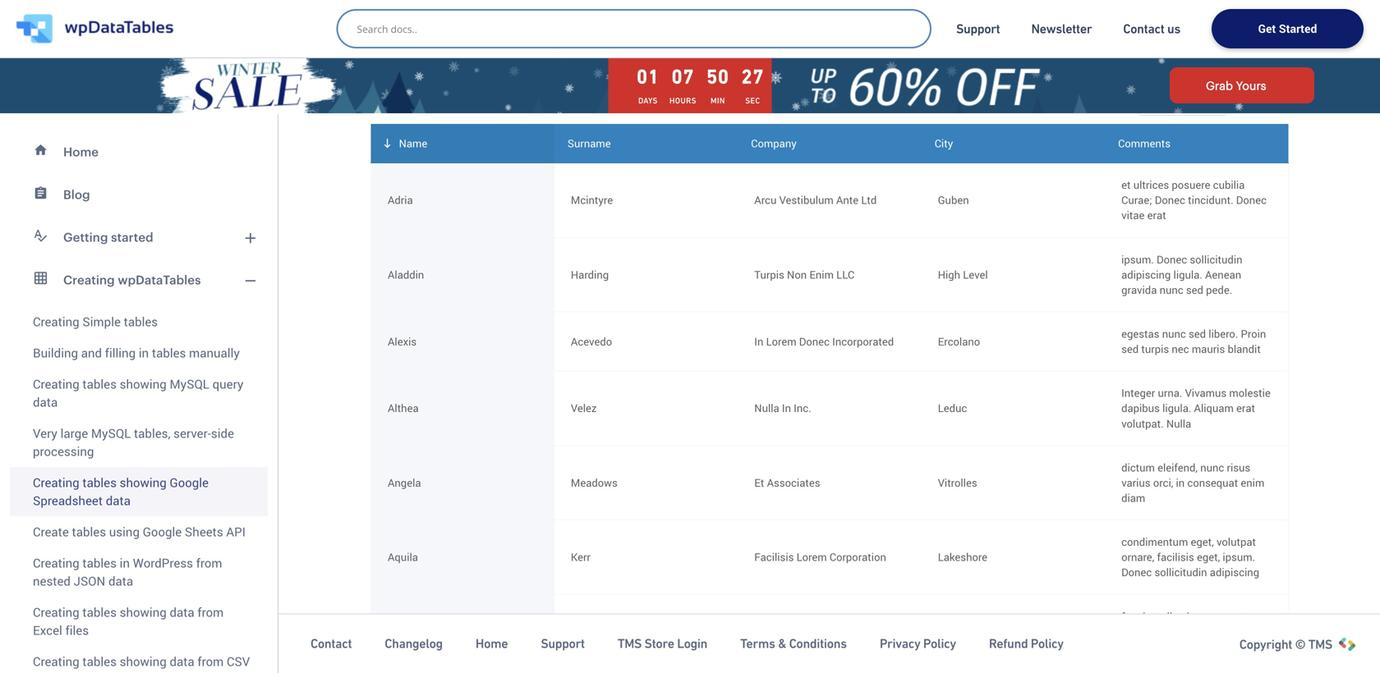 Task type: describe. For each thing, give the bounding box(es) containing it.
mauris
[[1192, 342, 1226, 357]]

pitrebais
[[938, 625, 981, 640]]

changelog link
[[385, 636, 443, 653]]

tables inside building and filling in tables manually link
[[152, 345, 186, 362]]

acevedo
[[571, 334, 612, 349]]

wpdatatables - tables and charts manager wordpress plugin image
[[16, 14, 173, 44]]

1 horizontal spatial ltd
[[862, 193, 877, 208]]

1 vertical spatial home
[[476, 637, 508, 652]]

llc
[[837, 267, 855, 282]]

comments
[[1119, 136, 1171, 151]]

01
[[637, 65, 660, 88]]

newsletter
[[1032, 21, 1092, 36]]

incorporated
[[833, 334, 894, 349]]

turpis non enim llc
[[755, 267, 855, 282]]

50
[[707, 65, 730, 88]]

donec down "cubilia"
[[1237, 193, 1267, 208]]

nunc inside dictum eleifend, nunc risus varius orci, in consequat enim diam
[[1201, 461, 1225, 475]]

ipsum. inside ipsum. donec sollicitudin adipiscing ligula. aenean gravida nunc sed pede.
[[1122, 252, 1155, 267]]

guben
[[938, 193, 969, 208]]

donec inside feugiat tellus lorem eu metus. in lorem. donec elementum, lorem
[[1166, 625, 1197, 640]]

blandit
[[1228, 342, 1261, 357]]

sheets
[[185, 524, 223, 541]]

meadows
[[571, 476, 618, 491]]

creating tables showing data from csv files
[[33, 654, 250, 674]]

tincidunt.
[[1188, 193, 1234, 208]]

aliquam
[[1195, 401, 1234, 416]]

google for using
[[143, 524, 182, 541]]

enim
[[1241, 476, 1265, 491]]

comments: activate to sort column ascending element
[[1105, 124, 1289, 163]]

molestie
[[1230, 386, 1271, 401]]

city: activate to sort column ascending element
[[922, 124, 1105, 163]]

columns
[[404, 54, 450, 70]]

et
[[755, 476, 765, 491]]

very large mysql tables, server-side processing link
[[10, 418, 268, 468]]

data inside creating tables in wordpress from nested json data
[[108, 573, 133, 590]]

building
[[33, 345, 78, 362]]

tables,
[[134, 425, 171, 442]]

ligula. inside ipsum. donec sollicitudin adipiscing ligula. aenean gravida nunc sed pede.
[[1174, 267, 1203, 282]]

eleifend,
[[1158, 461, 1198, 475]]

manually
[[189, 345, 240, 362]]

entries
[[1241, 92, 1276, 107]]

large
[[61, 425, 88, 442]]

tables for creating tables in wordpress from nested json data
[[83, 555, 117, 572]]

tables inside creating simple tables link
[[124, 314, 158, 330]]

2 vertical spatial sed
[[1122, 342, 1139, 357]]

csv
[[227, 654, 250, 671]]

building and filling in tables manually
[[33, 345, 240, 362]]

eget, down volutpat
[[1197, 550, 1221, 565]]

tables for creating tables showing data from excel files
[[83, 604, 117, 621]]

surname: activate to sort column ascending element
[[555, 124, 738, 163]]

get started
[[1259, 21, 1318, 36]]

arcu
[[755, 193, 777, 208]]

1 vertical spatial support
[[541, 637, 585, 652]]

ercolano
[[938, 334, 981, 349]]

query
[[213, 376, 244, 393]]

name: activate to sort column descending element
[[371, 124, 555, 163]]

in inside dictum eleifend, nunc risus varius orci, in consequat enim diam
[[1177, 476, 1185, 491]]

0 vertical spatial in
[[139, 345, 149, 362]]

sollicitudin inside condimentum eget, volutpat ornare, facilisis eget, ipsum. donec sollicitudin adipiscing
[[1155, 566, 1208, 580]]

contact us link
[[1124, 21, 1181, 37]]

lorem for in
[[766, 334, 797, 349]]

volutpat.
[[1122, 417, 1164, 431]]

1 vertical spatial lorem
[[1122, 640, 1149, 655]]

started
[[1279, 21, 1318, 36]]

vitrolles
[[938, 476, 978, 491]]

et ultrices posuere cubilia curae; donec tincidunt. donec vitae erat
[[1122, 178, 1267, 223]]

nunc inside egestas nunc sed libero. proin sed turpis nec mauris blandit
[[1163, 327, 1187, 341]]

tables for creating tables showing mysql query data
[[83, 376, 117, 393]]

urna.
[[1158, 386, 1183, 401]]

ligula. inside integer urna. vivamus molestie dapibus ligula. aliquam erat volutpat. nulla
[[1163, 401, 1192, 416]]

risus
[[1227, 461, 1251, 475]]

1 horizontal spatial home link
[[476, 636, 508, 653]]

tables for creating tables showing data from csv files
[[83, 654, 117, 671]]

0 horizontal spatial home link
[[10, 131, 268, 173]]

google for showing
[[170, 475, 209, 491]]

data inside creating tables showing data from excel files
[[170, 604, 195, 621]]

contact for contact us
[[1124, 21, 1165, 36]]

side
[[211, 425, 234, 442]]

create
[[33, 524, 69, 541]]

ava
[[388, 625, 406, 640]]

vitae
[[1122, 208, 1145, 223]]

posuere
[[1172, 178, 1211, 192]]

adipiscing inside ipsum. donec sollicitudin adipiscing ligula. aenean gravida nunc sed pede.
[[1122, 267, 1171, 282]]

vivamus
[[1186, 386, 1227, 401]]

contact for contact
[[311, 637, 352, 652]]

creating for creating tables showing google spreadsheet data
[[33, 475, 79, 491]]

et associates
[[755, 476, 821, 491]]

policy for privacy policy
[[924, 637, 957, 652]]

columns button
[[371, 45, 478, 78]]

Search form search field
[[357, 17, 920, 40]]

07
[[672, 65, 695, 88]]

privacy
[[880, 637, 921, 652]]

from for creating tables showing data from csv files
[[198, 654, 224, 671]]

company: activate to sort column ascending element
[[738, 124, 922, 163]]

grab yours link
[[1170, 67, 1315, 104]]

eget, up 'facilisis'
[[1191, 535, 1214, 550]]

newsletter link
[[1032, 21, 1092, 37]]

condimentum eget, volutpat ornare, facilisis eget, ipsum. donec sollicitudin adipiscing
[[1122, 535, 1260, 580]]

tms store login link
[[618, 636, 708, 653]]

0 horizontal spatial nulla
[[755, 401, 780, 416]]

wpdatatables
[[118, 273, 201, 287]]

donec inside condimentum eget, volutpat ornare, facilisis eget, ipsum. donec sollicitudin adipiscing
[[1122, 566, 1152, 580]]

erat inside integer urna. vivamus molestie dapibus ligula. aliquam erat volutpat. nulla
[[1237, 401, 1256, 416]]

gravida
[[1122, 283, 1157, 297]]

pede.
[[1207, 283, 1233, 297]]

from for creating tables in wordpress from nested json data
[[196, 555, 222, 572]]

Search input search field
[[357, 17, 920, 40]]

eu
[[1217, 610, 1229, 624]]

tables for create tables using google sheets api
[[72, 524, 106, 541]]

terms & conditions
[[741, 637, 847, 652]]

creating for creating tables showing mysql query data
[[33, 376, 79, 393]]

volutpat
[[1217, 535, 1257, 550]]

creating tables showing google spreadsheet data link
[[10, 468, 268, 517]]

donec left the incorporated at the right of page
[[800, 334, 830, 349]]

very
[[33, 425, 57, 442]]

elit ltd
[[755, 625, 788, 640]]

create tables using google sheets api
[[33, 524, 246, 541]]

showing for creating tables showing data from csv files
[[120, 654, 167, 671]]

0 vertical spatial lorem
[[1187, 610, 1215, 624]]

using
[[109, 524, 140, 541]]

althea
[[388, 401, 419, 416]]

getting
[[63, 230, 108, 245]]

kerr
[[571, 550, 591, 565]]

print
[[522, 54, 547, 70]]

creating simple tables
[[33, 314, 158, 330]]

dictum eleifend, nunc risus varius orci, in consequat enim diam
[[1122, 461, 1265, 506]]

city
[[935, 136, 954, 151]]

creating tables showing data from excel files link
[[10, 597, 268, 647]]

showing for creating tables showing data from excel files
[[120, 604, 167, 621]]

1 vertical spatial support link
[[541, 636, 585, 653]]

sed inside ipsum. donec sollicitudin adipiscing ligula. aenean gravida nunc sed pede.
[[1187, 283, 1204, 297]]

creating for creating tables in wordpress from nested json data
[[33, 555, 79, 572]]

creating for creating tables showing data from excel files
[[33, 604, 79, 621]]

aenean
[[1206, 267, 1242, 282]]

refund
[[989, 637, 1028, 652]]

get started link
[[1212, 9, 1364, 48]]

facilisis
[[1158, 550, 1195, 565]]



Task type: vqa. For each thing, say whether or not it's contained in the screenshot.


Task type: locate. For each thing, give the bounding box(es) containing it.
ltd
[[862, 193, 877, 208], [773, 625, 788, 640]]

lorem
[[766, 334, 797, 349], [797, 550, 827, 565]]

showing for creating tables showing mysql query data
[[120, 376, 167, 393]]

creating up excel at bottom left
[[33, 604, 79, 621]]

ipsum. up gravida
[[1122, 252, 1155, 267]]

tables down creating tables showing data from excel files
[[83, 654, 117, 671]]

sollicitudin inside ipsum. donec sollicitudin adipiscing ligula. aenean gravida nunc sed pede.
[[1190, 252, 1243, 267]]

in left the inc.
[[782, 401, 791, 416]]

&
[[778, 637, 787, 652]]

1 horizontal spatial contact
[[1124, 21, 1165, 36]]

tables down 'json'
[[83, 604, 117, 621]]

days
[[639, 96, 658, 106]]

creating tables showing data from excel files
[[33, 604, 224, 639]]

policy right refund on the right bottom of the page
[[1031, 637, 1064, 652]]

1 vertical spatial nunc
[[1163, 327, 1187, 341]]

showing inside creating tables showing data from excel files
[[120, 604, 167, 621]]

ligula. left aenean
[[1174, 267, 1203, 282]]

files
[[65, 623, 89, 639], [33, 672, 56, 674]]

sed up the mauris
[[1189, 327, 1207, 341]]

in down eleifend,
[[1177, 476, 1185, 491]]

in inside feugiat tellus lorem eu metus. in lorem. donec elementum, lorem
[[1122, 625, 1131, 640]]

privacy policy
[[880, 637, 957, 652]]

creating tables showing data from csv files link
[[10, 647, 268, 674]]

1 vertical spatial sollicitudin
[[1155, 566, 1208, 580]]

tables inside creating tables in wordpress from nested json data
[[83, 555, 117, 572]]

lorem down lorem.
[[1122, 640, 1149, 655]]

lakeshore
[[938, 550, 988, 565]]

1 vertical spatial from
[[198, 604, 224, 621]]

changelog
[[385, 637, 443, 652]]

refund policy link
[[989, 636, 1064, 653]]

data right 'json'
[[108, 573, 133, 590]]

1 vertical spatial in
[[782, 401, 791, 416]]

velez
[[571, 401, 597, 416]]

feugiat
[[1122, 610, 1156, 624]]

0 vertical spatial ipsum.
[[1122, 252, 1155, 267]]

dapibus
[[1122, 401, 1160, 416]]

creating down building
[[33, 376, 79, 393]]

contact inside contact us link
[[1124, 21, 1165, 36]]

lorem.
[[1134, 625, 1164, 640]]

tables inside creating tables showing data from csv files
[[83, 654, 117, 671]]

0 horizontal spatial ltd
[[773, 625, 788, 640]]

started
[[111, 230, 153, 245]]

contact left ava
[[311, 637, 352, 652]]

1 policy from the left
[[924, 637, 957, 652]]

data down wordpress
[[170, 604, 195, 621]]

home link up blog
[[10, 131, 268, 173]]

high
[[938, 267, 961, 282]]

0 vertical spatial ltd
[[862, 193, 877, 208]]

get
[[1259, 21, 1277, 36]]

tables inside creating tables showing mysql query data
[[83, 376, 117, 393]]

0 vertical spatial erat
[[1148, 208, 1167, 223]]

sollicitudin
[[1190, 252, 1243, 267], [1155, 566, 1208, 580]]

2 vertical spatial nunc
[[1201, 461, 1225, 475]]

google
[[170, 475, 209, 491], [143, 524, 182, 541]]

erat right vitae on the right of the page
[[1148, 208, 1167, 223]]

creating up the spreadsheet
[[33, 475, 79, 491]]

bush
[[571, 625, 596, 640]]

0 vertical spatial home link
[[10, 131, 268, 173]]

2 horizontal spatial in
[[1177, 476, 1185, 491]]

adipiscing down volutpat
[[1210, 566, 1260, 580]]

policy for refund policy
[[1031, 637, 1064, 652]]

1 vertical spatial google
[[143, 524, 182, 541]]

tables for creating tables showing google spreadsheet data
[[83, 475, 117, 491]]

ultrices
[[1134, 178, 1170, 192]]

mysql left query
[[170, 376, 209, 393]]

nunc up consequat
[[1201, 461, 1225, 475]]

nunc right gravida
[[1160, 283, 1184, 297]]

create tables using google sheets api link
[[10, 517, 268, 548]]

0 vertical spatial support link
[[957, 21, 1001, 37]]

simple
[[83, 314, 121, 330]]

2 vertical spatial in
[[120, 555, 130, 572]]

1 vertical spatial contact
[[311, 637, 352, 652]]

0 vertical spatial sollicitudin
[[1190, 252, 1243, 267]]

files right excel at bottom left
[[65, 623, 89, 639]]

surname
[[568, 136, 611, 151]]

facilisis lorem corporation
[[755, 550, 887, 565]]

creating inside creating tables showing data from csv files
[[33, 654, 79, 671]]

contact left us
[[1124, 21, 1165, 36]]

ipsum. inside condimentum eget, volutpat ornare, facilisis eget, ipsum. donec sollicitudin adipiscing
[[1223, 550, 1256, 565]]

1 horizontal spatial policy
[[1031, 637, 1064, 652]]

nulla down the urna.
[[1167, 417, 1192, 431]]

sollicitudin up aenean
[[1190, 252, 1243, 267]]

in down "turpis"
[[755, 334, 764, 349]]

nulla left the inc.
[[755, 401, 780, 416]]

getting started
[[63, 230, 153, 245]]

1 vertical spatial in
[[1177, 476, 1185, 491]]

tms inside the "tms store login" link
[[618, 637, 642, 652]]

getting started link
[[10, 216, 268, 259]]

non
[[787, 267, 807, 282]]

tables left using
[[72, 524, 106, 541]]

files down excel at bottom left
[[33, 672, 56, 674]]

adipiscing up gravida
[[1122, 267, 1171, 282]]

home link right 'changelog' link
[[476, 636, 508, 653]]

login
[[677, 637, 708, 652]]

1 vertical spatial adipiscing
[[1210, 566, 1260, 580]]

1 horizontal spatial in
[[139, 345, 149, 362]]

donec up gravida
[[1157, 252, 1188, 267]]

1 vertical spatial lorem
[[797, 550, 827, 565]]

creating up nested
[[33, 555, 79, 572]]

tables inside creating tables showing google spreadsheet data
[[83, 475, 117, 491]]

1 horizontal spatial ipsum.
[[1223, 550, 1256, 565]]

ornare,
[[1122, 550, 1155, 565]]

showing inside creating tables showing google spreadsheet data
[[120, 475, 167, 491]]

creating down excel at bottom left
[[33, 654, 79, 671]]

0 vertical spatial in
[[755, 334, 764, 349]]

data inside creating tables showing data from csv files
[[170, 654, 195, 671]]

creating for creating tables showing data from csv files
[[33, 654, 79, 671]]

feugiat tellus lorem eu metus. in lorem. donec elementum, lorem
[[1122, 610, 1265, 655]]

data up "very"
[[33, 394, 58, 411]]

tables up the spreadsheet
[[83, 475, 117, 491]]

cubilia
[[1214, 178, 1245, 192]]

nunc inside ipsum. donec sollicitudin adipiscing ligula. aenean gravida nunc sed pede.
[[1160, 283, 1184, 297]]

ante
[[837, 193, 859, 208]]

0 vertical spatial from
[[196, 555, 222, 572]]

mysql right large
[[91, 425, 131, 442]]

adipiscing inside condimentum eget, volutpat ornare, facilisis eget, ipsum. donec sollicitudin adipiscing
[[1210, 566, 1260, 580]]

vestibulum
[[780, 193, 834, 208]]

0 vertical spatial google
[[170, 475, 209, 491]]

arcu vestibulum ante ltd
[[755, 193, 877, 208]]

0 vertical spatial nunc
[[1160, 283, 1184, 297]]

spreadsheet
[[33, 493, 103, 510]]

nulla
[[755, 401, 780, 416], [1167, 417, 1192, 431]]

0 vertical spatial support
[[957, 21, 1001, 36]]

0 vertical spatial mysql
[[170, 376, 209, 393]]

1 vertical spatial ltd
[[773, 625, 788, 640]]

erat down molestie in the bottom right of the page
[[1237, 401, 1256, 416]]

0 horizontal spatial adipiscing
[[1122, 267, 1171, 282]]

creating for creating simple tables
[[33, 314, 79, 330]]

data
[[33, 394, 58, 411], [106, 493, 131, 510], [108, 573, 133, 590], [170, 604, 195, 621], [170, 654, 195, 671]]

ligula. down the urna.
[[1163, 401, 1192, 416]]

tables inside create tables using google sheets api link
[[72, 524, 106, 541]]

tables up 'json'
[[83, 555, 117, 572]]

creating tables showing mysql query data link
[[10, 369, 268, 418]]

creating tables in wordpress from nested json data link
[[10, 548, 268, 597]]

from inside creating tables showing data from csv files
[[198, 654, 224, 671]]

in down feugiat
[[1122, 625, 1131, 640]]

1 horizontal spatial tms
[[1309, 638, 1333, 653]]

print button
[[488, 45, 562, 78]]

in down using
[[120, 555, 130, 572]]

ipsum.
[[1122, 252, 1155, 267], [1223, 550, 1256, 565]]

0 horizontal spatial tms
[[618, 637, 642, 652]]

2 vertical spatial in
[[1122, 625, 1131, 640]]

conditions
[[789, 637, 847, 652]]

policy right "privacy"
[[924, 637, 957, 652]]

from inside creating tables in wordpress from nested json data
[[196, 555, 222, 572]]

policy inside privacy policy link
[[924, 637, 957, 652]]

alexis
[[388, 334, 417, 349]]

0 vertical spatial ligula.
[[1174, 267, 1203, 282]]

data left csv
[[170, 654, 195, 671]]

turpis
[[1142, 342, 1170, 357]]

lorem up nulla in inc.
[[766, 334, 797, 349]]

showing for creating tables showing google spreadsheet data
[[120, 475, 167, 491]]

erat inside et ultrices posuere cubilia curae; donec tincidunt. donec vitae erat
[[1148, 208, 1167, 223]]

data inside creating tables showing mysql query data
[[33, 394, 58, 411]]

home right 'changelog' link
[[476, 637, 508, 652]]

27
[[742, 65, 765, 88]]

lorem left eu
[[1187, 610, 1215, 624]]

integer
[[1122, 386, 1156, 401]]

1 horizontal spatial home
[[476, 637, 508, 652]]

1 horizontal spatial support
[[957, 21, 1001, 36]]

blog
[[63, 187, 90, 202]]

server-
[[174, 425, 211, 442]]

showing inside creating tables showing data from csv files
[[120, 654, 167, 671]]

mysql inside creating tables showing mysql query data
[[170, 376, 209, 393]]

donec down ultrices
[[1155, 193, 1186, 208]]

tms left store
[[618, 637, 642, 652]]

nunc up nec
[[1163, 327, 1187, 341]]

mysql inside very large mysql tables, server-side processing
[[91, 425, 131, 442]]

tables down creating simple tables link
[[152, 345, 186, 362]]

1 vertical spatial mysql
[[91, 425, 131, 442]]

showing down the very large mysql tables, server-side processing link
[[120, 475, 167, 491]]

0 horizontal spatial ipsum.
[[1122, 252, 1155, 267]]

facilisis
[[755, 550, 794, 565]]

1 vertical spatial ligula.
[[1163, 401, 1192, 416]]

1 horizontal spatial erat
[[1237, 401, 1256, 416]]

sed left 'pede.'
[[1187, 283, 1204, 297]]

1 horizontal spatial adipiscing
[[1210, 566, 1260, 580]]

json
[[74, 573, 105, 590]]

home up blog
[[63, 145, 99, 159]]

showing down building and filling in tables manually link
[[120, 376, 167, 393]]

lorem right "facilisis"
[[797, 550, 827, 565]]

0 horizontal spatial contact
[[311, 637, 352, 652]]

0 horizontal spatial policy
[[924, 637, 957, 652]]

dictum
[[1122, 461, 1155, 475]]

data up using
[[106, 493, 131, 510]]

0 vertical spatial adipiscing
[[1122, 267, 1171, 282]]

1 horizontal spatial files
[[65, 623, 89, 639]]

et
[[1122, 178, 1131, 192]]

1 horizontal spatial lorem
[[1187, 610, 1215, 624]]

sollicitudin down 'facilisis'
[[1155, 566, 1208, 580]]

tables
[[124, 314, 158, 330], [152, 345, 186, 362], [83, 376, 117, 393], [83, 475, 117, 491], [72, 524, 106, 541], [83, 555, 117, 572], [83, 604, 117, 621], [83, 654, 117, 671]]

2 showing from the top
[[120, 475, 167, 491]]

ltd right the ante
[[862, 193, 877, 208]]

google down server-
[[170, 475, 209, 491]]

1 horizontal spatial nulla
[[1167, 417, 1192, 431]]

libero.
[[1209, 327, 1239, 341]]

tables inside creating tables showing data from excel files
[[83, 604, 117, 621]]

2 horizontal spatial in
[[1122, 625, 1131, 640]]

4 showing from the top
[[120, 654, 167, 671]]

store
[[645, 637, 675, 652]]

0 horizontal spatial files
[[33, 672, 56, 674]]

creating tables showing mysql query data
[[33, 376, 244, 411]]

lorem for facilisis
[[797, 550, 827, 565]]

ipsum. down volutpat
[[1223, 550, 1256, 565]]

wordpress
[[133, 555, 193, 572]]

showing down creating tables in wordpress from nested json data link
[[120, 604, 167, 621]]

showing inside creating tables showing mysql query data
[[120, 376, 167, 393]]

0 horizontal spatial in
[[755, 334, 764, 349]]

condimentum
[[1122, 535, 1189, 550]]

from for creating tables showing data from excel files
[[198, 604, 224, 621]]

policy inside refund policy link
[[1031, 637, 1064, 652]]

egestas
[[1122, 327, 1160, 341]]

donec down ornare,
[[1122, 566, 1152, 580]]

donec inside ipsum. donec sollicitudin adipiscing ligula. aenean gravida nunc sed pede.
[[1157, 252, 1188, 267]]

in right filling
[[139, 345, 149, 362]]

0 vertical spatial lorem
[[766, 334, 797, 349]]

in inside creating tables in wordpress from nested json data
[[120, 555, 130, 572]]

0 horizontal spatial home
[[63, 145, 99, 159]]

tms right the ©
[[1309, 638, 1333, 653]]

orci,
[[1154, 476, 1174, 491]]

donec down tellus
[[1166, 625, 1197, 640]]

0 vertical spatial files
[[65, 623, 89, 639]]

0 horizontal spatial erat
[[1148, 208, 1167, 223]]

blog link
[[10, 173, 268, 216]]

1 vertical spatial files
[[33, 672, 56, 674]]

3 showing from the top
[[120, 604, 167, 621]]

sed
[[1187, 283, 1204, 297], [1189, 327, 1207, 341], [1122, 342, 1139, 357]]

creating up building
[[33, 314, 79, 330]]

1 vertical spatial home link
[[476, 636, 508, 653]]

1 vertical spatial ipsum.
[[1223, 550, 1256, 565]]

tables up building and filling in tables manually link
[[124, 314, 158, 330]]

high level
[[938, 267, 988, 282]]

files inside creating tables showing data from excel files
[[65, 623, 89, 639]]

0 vertical spatial sed
[[1187, 283, 1204, 297]]

tables down and
[[83, 376, 117, 393]]

nec
[[1172, 342, 1190, 357]]

google up wordpress
[[143, 524, 182, 541]]

ltd right the elit
[[773, 625, 788, 640]]

sed down egestas
[[1122, 342, 1139, 357]]

1 horizontal spatial in
[[782, 401, 791, 416]]

google inside creating tables showing google spreadsheet data
[[170, 475, 209, 491]]

data inside creating tables showing google spreadsheet data
[[106, 493, 131, 510]]

files for creating tables showing data from csv files
[[33, 672, 56, 674]]

creating inside creating tables in wordpress from nested json data
[[33, 555, 79, 572]]

0 horizontal spatial in
[[120, 555, 130, 572]]

creating inside creating tables showing google spreadsheet data
[[33, 475, 79, 491]]

1 vertical spatial erat
[[1237, 401, 1256, 416]]

in lorem donec incorporated
[[755, 334, 894, 349]]

name
[[399, 136, 428, 151]]

0 horizontal spatial support
[[541, 637, 585, 652]]

egestas nunc sed libero. proin sed turpis nec mauris blandit
[[1122, 327, 1267, 357]]

creating inside creating tables showing mysql query data
[[33, 376, 79, 393]]

creating up creating simple tables at the left top of the page
[[63, 273, 115, 287]]

privacy policy link
[[880, 636, 957, 653]]

enim
[[810, 267, 834, 282]]

inc.
[[794, 401, 812, 416]]

showing down creating tables showing data from excel files "link"
[[120, 654, 167, 671]]

0 vertical spatial contact
[[1124, 21, 1165, 36]]

0 horizontal spatial lorem
[[1122, 640, 1149, 655]]

nulla inside integer urna. vivamus molestie dapibus ligula. aliquam erat volutpat. nulla
[[1167, 417, 1192, 431]]

creating inside creating tables showing data from excel files
[[33, 604, 79, 621]]

0 horizontal spatial mysql
[[91, 425, 131, 442]]

creating for creating wpdatatables
[[63, 273, 115, 287]]

home
[[63, 145, 99, 159], [476, 637, 508, 652]]

2 policy from the left
[[1031, 637, 1064, 652]]

files for creating tables showing data from excel files
[[65, 623, 89, 639]]

2 vertical spatial from
[[198, 654, 224, 671]]

0 horizontal spatial support link
[[541, 636, 585, 653]]

1 showing from the top
[[120, 376, 167, 393]]

metus.
[[1232, 610, 1265, 624]]

files inside creating tables showing data from csv files
[[33, 672, 56, 674]]

0 vertical spatial home
[[63, 145, 99, 159]]

nulla in inc.
[[755, 401, 812, 416]]

1 horizontal spatial support link
[[957, 21, 1001, 37]]

from inside creating tables showing data from excel files
[[198, 604, 224, 621]]

1 vertical spatial sed
[[1189, 327, 1207, 341]]

elit
[[755, 625, 770, 640]]

1 horizontal spatial mysql
[[170, 376, 209, 393]]

showing
[[120, 376, 167, 393], [120, 475, 167, 491], [120, 604, 167, 621], [120, 654, 167, 671]]



